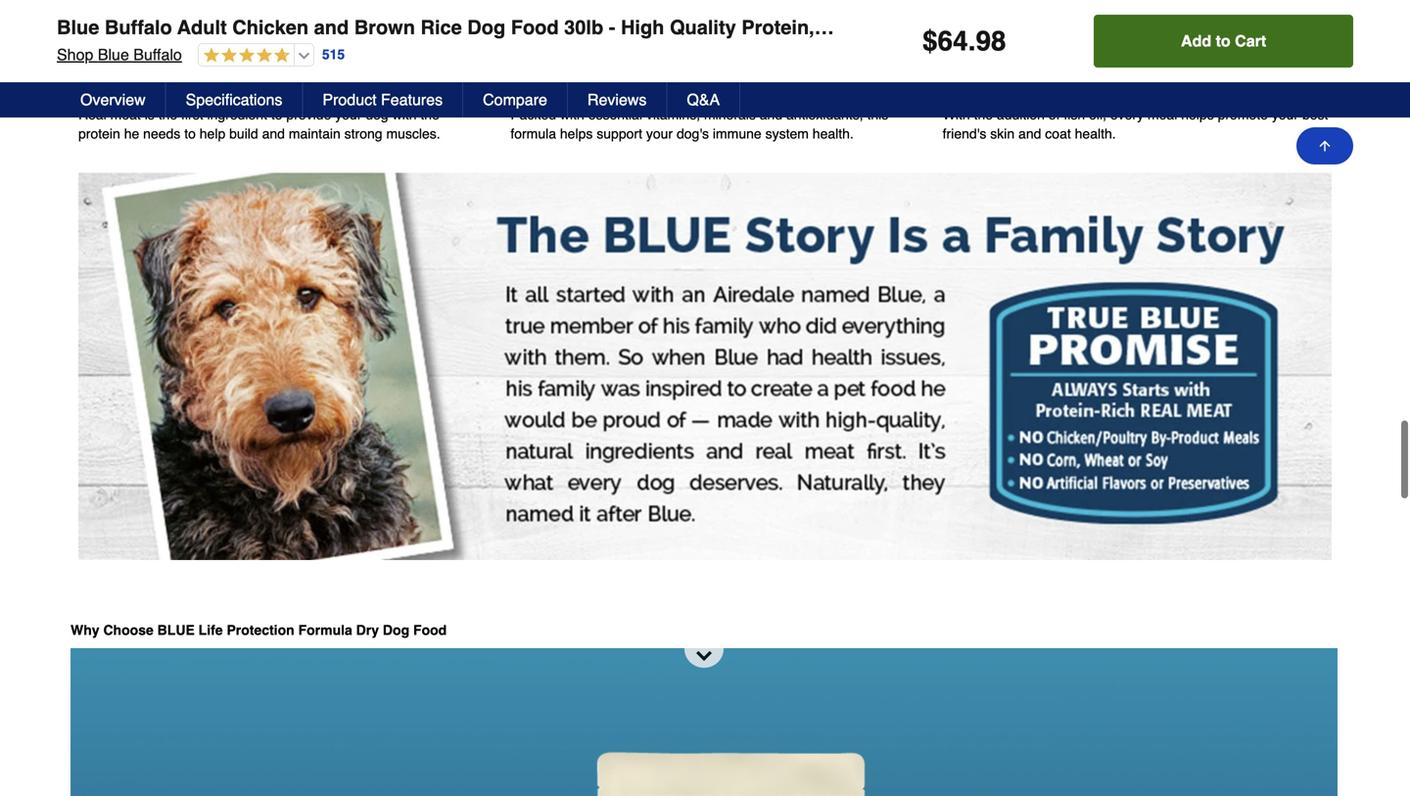 Task type: locate. For each thing, give the bounding box(es) containing it.
2 the from the left
[[421, 107, 440, 122]]

to inside button
[[1216, 32, 1231, 50]]

add
[[1181, 32, 1212, 50]]

every
[[1111, 107, 1144, 122]]

health. inside vitamins and minerals packed with essential vitamins, minerals and antioxidants, this formula helps support your dog's immune system health.
[[813, 126, 854, 142]]

quality right high
[[670, 16, 736, 39]]

6 inside "omega 3 & 6 fatty acids with the addition of fish oil, every meal helps promote your best friend's skin and coat health."
[[1018, 82, 1026, 98]]

dog
[[468, 16, 506, 39], [383, 622, 410, 638]]

1 vertical spatial omega
[[943, 82, 989, 98]]

cart
[[1235, 32, 1267, 50]]

system
[[766, 126, 809, 142]]

3 up fish
[[1080, 16, 1091, 39]]

acids
[[1184, 16, 1237, 39], [1066, 82, 1103, 98]]

the
[[158, 107, 177, 122], [421, 107, 440, 122], [974, 107, 993, 122]]

0 horizontal spatial health.
[[813, 126, 854, 142]]

& inside "omega 3 & 6 fatty acids with the addition of fish oil, every meal helps promote your best friend's skin and coat health."
[[1005, 82, 1015, 98]]

food right dry
[[413, 622, 447, 638]]

and right build
[[262, 126, 285, 142]]

98
[[976, 25, 1007, 57]]

with up muscles.
[[392, 107, 417, 122]]

1 horizontal spatial quality
[[670, 16, 736, 39]]

your down vitamins,
[[646, 126, 673, 142]]

0 horizontal spatial acids
[[1066, 82, 1103, 98]]

he
[[124, 126, 139, 142]]

fatty inside "omega 3 & 6 fatty acids with the addition of fish oil, every meal helps promote your best friend's skin and coat health."
[[1030, 82, 1063, 98]]

1 horizontal spatial the
[[421, 107, 440, 122]]

1 vertical spatial dog
[[383, 622, 410, 638]]

-
[[609, 16, 615, 39]]

1 horizontal spatial food
[[511, 16, 559, 39]]

the up muscles.
[[421, 107, 440, 122]]

1 horizontal spatial health.
[[1075, 126, 1116, 142]]

helps
[[1181, 107, 1214, 122], [560, 126, 593, 142]]

1 horizontal spatial omega
[[1008, 16, 1075, 39]]

food
[[511, 16, 559, 39], [413, 622, 447, 638]]

vitamins,
[[646, 107, 700, 122]]

64
[[938, 25, 968, 57]]

0 vertical spatial dog
[[468, 16, 506, 39]]

1 horizontal spatial 6
[[1116, 16, 1127, 39]]

support
[[597, 126, 642, 142]]

fish
[[1064, 107, 1085, 122]]

fatty up of
[[1030, 82, 1063, 98]]

rice
[[421, 16, 462, 39]]

1 vertical spatial 6
[[1018, 82, 1026, 98]]

0 vertical spatial helps
[[1181, 107, 1214, 122]]

q&a
[[687, 91, 720, 109]]

helps right formula
[[560, 126, 593, 142]]

and up system
[[760, 107, 783, 122]]

reviews
[[588, 91, 647, 109]]

antioxidants,
[[787, 107, 864, 122]]

real
[[78, 107, 107, 122]]

of
[[1049, 107, 1060, 122]]

acids inside "omega 3 & 6 fatty acids with the addition of fish oil, every meal helps promote your best friend's skin and coat health."
[[1066, 82, 1103, 98]]

& up "addition" on the right of the page
[[1005, 82, 1015, 98]]

6
[[1116, 16, 1127, 39], [1018, 82, 1026, 98]]

with right packed
[[560, 107, 585, 122]]

and
[[314, 16, 349, 39], [571, 82, 596, 98], [760, 107, 783, 122], [262, 126, 285, 142], [1019, 126, 1042, 142]]

health. down oil,
[[1075, 126, 1116, 142]]

0 horizontal spatial to
[[184, 126, 196, 142]]

blue
[[57, 16, 99, 39], [98, 46, 129, 64]]

1 horizontal spatial dog
[[468, 16, 506, 39]]

0 horizontal spatial your
[[335, 107, 362, 122]]

brown
[[354, 16, 415, 39]]

0 horizontal spatial the
[[158, 107, 177, 122]]

0 horizontal spatial &
[[1005, 82, 1015, 98]]

0 vertical spatial 6
[[1116, 16, 1127, 39]]

the right the is
[[158, 107, 177, 122]]

1 the from the left
[[158, 107, 177, 122]]

0 horizontal spatial helps
[[560, 126, 593, 142]]

meat
[[110, 107, 141, 122]]

2 horizontal spatial your
[[1272, 107, 1299, 122]]

omega
[[1008, 16, 1075, 39], [943, 82, 989, 98]]

to
[[1216, 32, 1231, 50], [271, 107, 283, 122], [184, 126, 196, 142]]

blue buffalo  adult chicken and brown rice dog food 30lb - high quality protein, wholesome grains, omega 3 & 6 fatty acids for healthy skin &
[[57, 16, 1410, 39]]

oil,
[[1089, 107, 1107, 122]]

1 horizontal spatial acids
[[1184, 16, 1237, 39]]

fatty
[[1133, 16, 1179, 39], [1030, 82, 1063, 98]]

0 horizontal spatial with
[[392, 107, 417, 122]]

0 horizontal spatial 3
[[993, 82, 1001, 98]]

1 horizontal spatial fatty
[[1133, 16, 1179, 39]]

0 horizontal spatial fatty
[[1030, 82, 1063, 98]]

compare
[[483, 91, 547, 109]]

and down "addition" on the right of the page
[[1019, 126, 1042, 142]]

healthy
[[1274, 16, 1345, 39]]

quality up meat
[[113, 82, 160, 98]]

2 health. from the left
[[1075, 126, 1116, 142]]

your left best at the right top
[[1272, 107, 1299, 122]]

omega inside "omega 3 & 6 fatty acids with the addition of fish oil, every meal helps promote your best friend's skin and coat health."
[[943, 82, 989, 98]]

protection
[[227, 622, 295, 638]]

1 horizontal spatial helps
[[1181, 107, 1214, 122]]

ingredient
[[207, 107, 267, 122]]

specifications
[[186, 91, 282, 109]]

your up 'strong'
[[335, 107, 362, 122]]

2 horizontal spatial to
[[1216, 32, 1231, 50]]

health.
[[813, 126, 854, 142], [1075, 126, 1116, 142]]

0 horizontal spatial quality
[[113, 82, 160, 98]]

&
[[1097, 16, 1111, 39], [1397, 16, 1410, 39], [1005, 82, 1015, 98]]

0 vertical spatial 3
[[1080, 16, 1091, 39]]

acids left for
[[1184, 16, 1237, 39]]

6 up "addition" on the right of the page
[[1018, 82, 1026, 98]]

formula
[[298, 622, 352, 638]]

0 vertical spatial quality
[[670, 16, 736, 39]]

and inside high-quality protein sources real meat is the first ingredient to provide your dog with the protein he needs to help build and maintain strong muscles.
[[262, 126, 285, 142]]

fatty left add
[[1133, 16, 1179, 39]]

to right add
[[1216, 32, 1231, 50]]

3 up "addition" on the right of the page
[[993, 82, 1001, 98]]

0 horizontal spatial food
[[413, 622, 447, 638]]

helps right meal
[[1181, 107, 1214, 122]]

acids up fish
[[1066, 82, 1103, 98]]

1 with from the left
[[392, 107, 417, 122]]

and inside "omega 3 & 6 fatty acids with the addition of fish oil, every meal helps promote your best friend's skin and coat health."
[[1019, 126, 1042, 142]]

$ 64 . 98
[[923, 25, 1007, 57]]

3 the from the left
[[974, 107, 993, 122]]

0 horizontal spatial dog
[[383, 622, 410, 638]]

blue right shop
[[98, 46, 129, 64]]

1 horizontal spatial your
[[646, 126, 673, 142]]

provide
[[286, 107, 331, 122]]

1 health. from the left
[[813, 126, 854, 142]]

buffalo up shop blue buffalo
[[105, 16, 172, 39]]

dog right rice
[[468, 16, 506, 39]]

0 vertical spatial food
[[511, 16, 559, 39]]

dog
[[366, 107, 389, 122]]

0 vertical spatial fatty
[[1133, 16, 1179, 39]]

quality
[[670, 16, 736, 39], [113, 82, 160, 98]]

0 horizontal spatial omega
[[943, 82, 989, 98]]

blue up shop
[[57, 16, 99, 39]]

shop
[[57, 46, 93, 64]]

2 horizontal spatial &
[[1397, 16, 1410, 39]]

dry
[[356, 622, 379, 638]]

1 vertical spatial quality
[[113, 82, 160, 98]]

1 vertical spatial fatty
[[1030, 82, 1063, 98]]

6 left add
[[1116, 16, 1127, 39]]

1 vertical spatial acids
[[1066, 82, 1103, 98]]

3
[[1080, 16, 1091, 39], [993, 82, 1001, 98]]

dog right dry
[[383, 622, 410, 638]]

the for with
[[974, 107, 993, 122]]

to left provide
[[271, 107, 283, 122]]

and up 515
[[314, 16, 349, 39]]

omega right 98
[[1008, 16, 1075, 39]]

your inside "omega 3 & 6 fatty acids with the addition of fish oil, every meal helps promote your best friend's skin and coat health."
[[1272, 107, 1299, 122]]

buffalo up protein
[[133, 46, 182, 64]]

buffalo
[[105, 16, 172, 39], [133, 46, 182, 64]]

1 vertical spatial to
[[271, 107, 283, 122]]

& right skin at the top of the page
[[1397, 16, 1410, 39]]

food left 30lb
[[511, 16, 559, 39]]

1 vertical spatial buffalo
[[133, 46, 182, 64]]

& up oil,
[[1097, 16, 1111, 39]]

the up the friend's
[[974, 107, 993, 122]]

1 horizontal spatial with
[[560, 107, 585, 122]]

helps inside vitamins and minerals packed with essential vitamins, minerals and antioxidants, this formula helps support your dog's immune system health.
[[560, 126, 593, 142]]

2 with from the left
[[560, 107, 585, 122]]

q&a button
[[667, 82, 741, 118]]

1 vertical spatial helps
[[560, 126, 593, 142]]

to down first
[[184, 126, 196, 142]]

1 vertical spatial 3
[[993, 82, 1001, 98]]

0 vertical spatial to
[[1216, 32, 1231, 50]]

minerals
[[600, 82, 655, 98]]

1 vertical spatial food
[[413, 622, 447, 638]]

0 horizontal spatial 6
[[1018, 82, 1026, 98]]

3 inside "omega 3 & 6 fatty acids with the addition of fish oil, every meal helps promote your best friend's skin and coat health."
[[993, 82, 1001, 98]]

2 horizontal spatial the
[[974, 107, 993, 122]]

health. down antioxidants,
[[813, 126, 854, 142]]

0 vertical spatial omega
[[1008, 16, 1075, 39]]

the inside "omega 3 & 6 fatty acids with the addition of fish oil, every meal helps promote your best friend's skin and coat health."
[[974, 107, 993, 122]]

omega up with
[[943, 82, 989, 98]]

skin
[[1351, 16, 1392, 39]]

your
[[335, 107, 362, 122], [1272, 107, 1299, 122], [646, 126, 673, 142]]



Task type: describe. For each thing, give the bounding box(es) containing it.
protein
[[78, 126, 120, 142]]

product features
[[323, 91, 443, 109]]

with inside vitamins and minerals packed with essential vitamins, minerals and antioxidants, this formula helps support your dog's immune system health.
[[560, 107, 585, 122]]

.
[[968, 25, 976, 57]]

1 vertical spatial blue
[[98, 46, 129, 64]]

life
[[199, 622, 223, 638]]

muscles.
[[386, 126, 440, 142]]

skin
[[990, 126, 1015, 142]]

vitamins
[[511, 82, 568, 98]]

0 vertical spatial buffalo
[[105, 16, 172, 39]]

shop blue buffalo
[[57, 46, 182, 64]]

arrow up image
[[1317, 138, 1333, 154]]

reviews button
[[568, 82, 667, 118]]

packed
[[511, 107, 556, 122]]

overview
[[80, 91, 146, 109]]

30lb
[[564, 16, 604, 39]]

wholesome
[[820, 16, 930, 39]]

this
[[867, 107, 889, 122]]

features
[[381, 91, 443, 109]]

first
[[181, 107, 203, 122]]

food for dry
[[413, 622, 447, 638]]

addition
[[997, 107, 1045, 122]]

compare button
[[463, 82, 568, 118]]

specifications button
[[166, 82, 303, 118]]

and up "essential"
[[571, 82, 596, 98]]

2 vertical spatial to
[[184, 126, 196, 142]]

your inside vitamins and minerals packed with essential vitamins, minerals and antioxidants, this formula helps support your dog's immune system health.
[[646, 126, 673, 142]]

4.7 stars image
[[199, 47, 290, 65]]

dog for dry
[[383, 622, 410, 638]]

maintain
[[289, 126, 341, 142]]

your inside high-quality protein sources real meat is the first ingredient to provide your dog with the protein he needs to help build and maintain strong muscles.
[[335, 107, 362, 122]]

coat
[[1045, 126, 1071, 142]]

0 vertical spatial blue
[[57, 16, 99, 39]]

adult
[[177, 16, 227, 39]]

strong
[[344, 126, 383, 142]]

515
[[322, 47, 345, 62]]

dog's
[[677, 126, 709, 142]]

helps inside "omega 3 & 6 fatty acids with the addition of fish oil, every meal helps promote your best friend's skin and coat health."
[[1181, 107, 1214, 122]]

why choose blue life protection formula dry dog food
[[71, 622, 447, 638]]

build
[[229, 126, 258, 142]]

product
[[323, 91, 377, 109]]

high-quality protein sources real meat is the first ingredient to provide your dog with the protein he needs to help build and maintain strong muscles.
[[78, 82, 440, 142]]

add to cart button
[[1094, 15, 1354, 68]]

protein
[[164, 82, 211, 98]]

0 vertical spatial acids
[[1184, 16, 1237, 39]]

blue
[[157, 622, 195, 638]]

is
[[145, 107, 155, 122]]

1 horizontal spatial 3
[[1080, 16, 1091, 39]]

essential
[[588, 107, 642, 122]]

needs
[[143, 126, 181, 142]]

food for rice
[[511, 16, 559, 39]]

chicken
[[232, 16, 309, 39]]

dog for rice
[[468, 16, 506, 39]]

why
[[71, 622, 99, 638]]

health. inside "omega 3 & 6 fatty acids with the addition of fish oil, every meal helps promote your best friend's skin and coat health."
[[1075, 126, 1116, 142]]

with inside high-quality protein sources real meat is the first ingredient to provide your dog with the protein he needs to help build and maintain strong muscles.
[[392, 107, 417, 122]]

high-
[[78, 82, 113, 98]]

product features button
[[303, 82, 463, 118]]

overview button
[[61, 82, 166, 118]]

formula
[[511, 126, 556, 142]]

friend's
[[943, 126, 987, 142]]

quality inside high-quality protein sources real meat is the first ingredient to provide your dog with the protein he needs to help build and maintain strong muscles.
[[113, 82, 160, 98]]

add to cart
[[1181, 32, 1267, 50]]

help
[[200, 126, 226, 142]]

the for is
[[158, 107, 177, 122]]

1 horizontal spatial to
[[271, 107, 283, 122]]

grains,
[[935, 16, 1003, 39]]

vitamins and minerals packed with essential vitamins, minerals and antioxidants, this formula helps support your dog's immune system health.
[[511, 82, 889, 142]]

meal
[[1148, 107, 1178, 122]]

best
[[1303, 107, 1329, 122]]

sources
[[215, 82, 269, 98]]

high
[[621, 16, 664, 39]]

immune
[[713, 126, 762, 142]]

with
[[943, 107, 970, 122]]

for
[[1243, 16, 1269, 39]]

$
[[923, 25, 938, 57]]

promote
[[1218, 107, 1268, 122]]

1 horizontal spatial &
[[1097, 16, 1111, 39]]

protein,
[[742, 16, 815, 39]]

choose
[[103, 622, 154, 638]]

minerals
[[704, 107, 756, 122]]

omega 3 & 6 fatty acids with the addition of fish oil, every meal helps promote your best friend's skin and coat health.
[[943, 82, 1329, 142]]



Task type: vqa. For each thing, say whether or not it's contained in the screenshot.
'&' inside "Beverage & Wine Chillers" link
no



